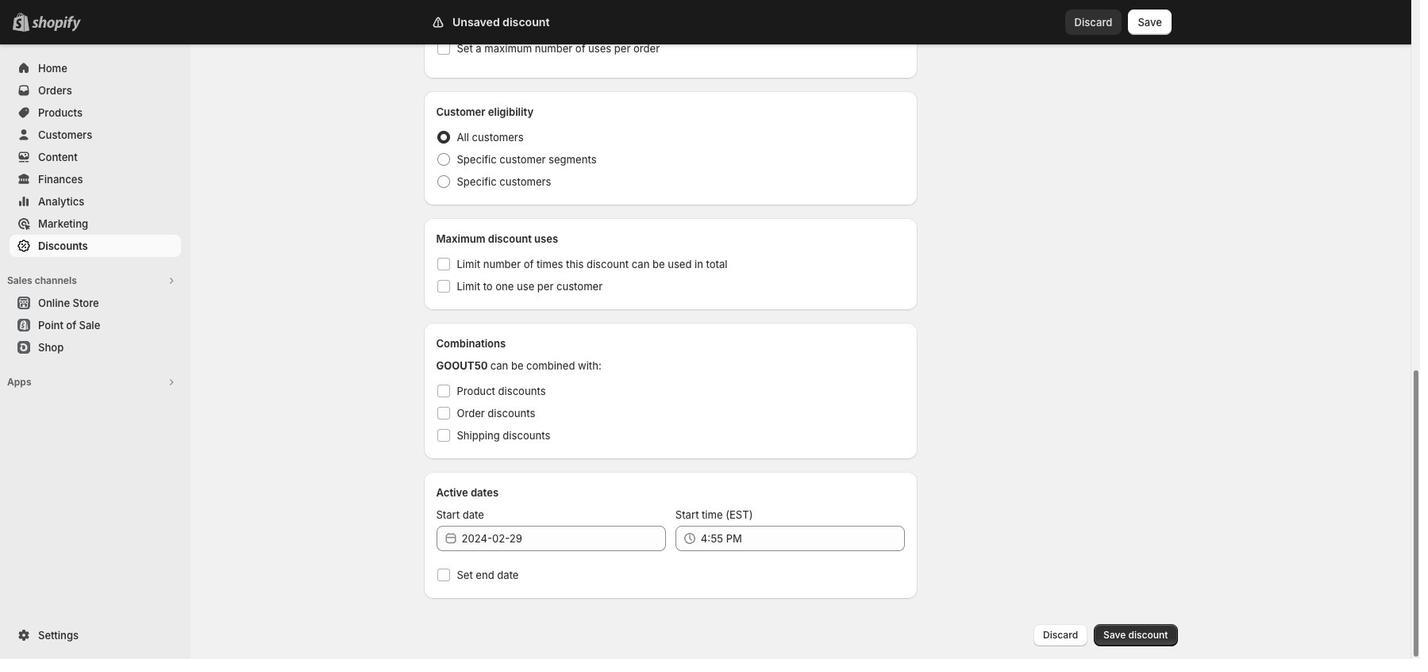 Task type: locate. For each thing, give the bounding box(es) containing it.
shopify image
[[32, 16, 81, 32]]



Task type: describe. For each thing, give the bounding box(es) containing it.
YYYY-MM-DD text field
[[462, 526, 666, 552]]

Enter time text field
[[701, 526, 905, 552]]



Task type: vqa. For each thing, say whether or not it's contained in the screenshot.
The 'Yyyy-Mm-Dd' text box
yes



